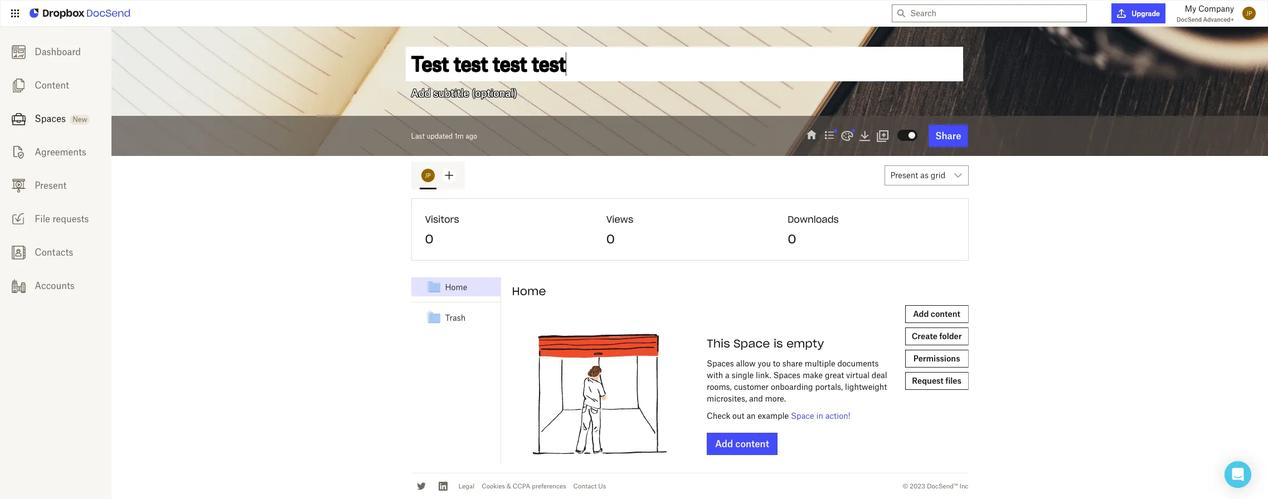 Task type: locate. For each thing, give the bounding box(es) containing it.
1 dig_content folder default  24 image from the top
[[427, 280, 441, 294]]

dig_content folder default  24 image left trash
[[427, 311, 441, 325]]

upgrade image
[[1118, 9, 1127, 18]]

ago
[[466, 132, 477, 140]]

my
[[1185, 4, 1197, 13]]

an
[[747, 412, 756, 421]]

Search text field
[[911, 5, 1083, 22]]

in
[[817, 412, 824, 421]]

2 dig_content folder default  24 image from the top
[[427, 311, 441, 325]]

spaces up with
[[707, 359, 734, 369]]

subtitle
[[434, 87, 469, 99]]

2 horizontal spatial add
[[914, 309, 929, 319]]

1 horizontal spatial jp
[[1247, 10, 1253, 17]]

1 vertical spatial dig_content folder default  24 image
[[427, 311, 441, 325]]

last
[[411, 132, 425, 140]]

request
[[912, 376, 944, 386]]

jp inside jp button
[[425, 172, 431, 179]]

0 down the "views" on the left top
[[607, 231, 615, 247]]

1m
[[455, 132, 464, 140]]

add content button
[[905, 306, 969, 323], [707, 433, 778, 456]]

trash link
[[427, 311, 466, 325]]

2023
[[910, 483, 926, 491]]

sidebar ndas image
[[11, 145, 25, 159]]

link.
[[756, 371, 772, 380]]

1 vertical spatial space
[[791, 412, 815, 421]]

accounts
[[35, 280, 75, 292]]

add down check
[[715, 439, 733, 450]]

contacts
[[35, 247, 73, 258]]

downloads
[[788, 214, 839, 225]]

0 vertical spatial add content button
[[905, 306, 969, 323]]

agreements
[[35, 147, 86, 158]]

request files
[[912, 376, 962, 386]]

1 vertical spatial spaces
[[707, 359, 734, 369]]

portals,
[[815, 383, 843, 392]]

0
[[425, 231, 434, 247], [607, 231, 615, 247], [788, 231, 797, 247]]

jp for jp popup button
[[1247, 10, 1253, 17]]

visitors
[[425, 214, 459, 225]]

1 vertical spatial add content
[[715, 439, 769, 450]]

3 0 from the left
[[788, 231, 797, 247]]

0 horizontal spatial home
[[445, 282, 467, 292]]

0 horizontal spatial spaces
[[35, 113, 66, 124]]

create folder
[[912, 332, 962, 341]]

spaces
[[35, 113, 66, 124], [707, 359, 734, 369], [774, 371, 801, 380]]

receive image
[[11, 212, 25, 226]]

dig_content folder default  24 image up trash link
[[427, 280, 441, 294]]

documents
[[838, 359, 879, 369]]

None text field
[[406, 47, 963, 81]]

sidebar dashboard image
[[11, 45, 25, 59]]

space up allow
[[734, 337, 770, 351]]

©
[[903, 483, 909, 491]]

0 horizontal spatial add
[[411, 87, 431, 99]]

0 vertical spatial dig_content folder default  24 image
[[427, 280, 441, 294]]

1 horizontal spatial add content button
[[905, 306, 969, 323]]

1 horizontal spatial add content
[[914, 309, 961, 319]]

preferences
[[532, 483, 566, 491]]

check
[[707, 412, 731, 421]]

space left in
[[791, 412, 815, 421]]

0 horizontal spatial 0
[[425, 231, 434, 247]]

sidebar present image
[[11, 179, 25, 193]]

file requests link
[[0, 202, 112, 236]]

0 down visitors
[[425, 231, 434, 247]]

spaces for spaces allow you to share multiple documents with a single link. spaces make great virtual deal rooms, customer onboarding portals, lightweight microsites, and more.
[[707, 359, 734, 369]]

multiple
[[805, 359, 836, 369]]

add content button up create folder
[[905, 306, 969, 323]]

onboarding
[[771, 383, 813, 392]]

2 0 from the left
[[607, 231, 615, 247]]

action!
[[826, 412, 851, 421]]

docsend™
[[927, 483, 958, 491]]

0 vertical spatial jp
[[1247, 10, 1253, 17]]

1 vertical spatial add
[[914, 309, 929, 319]]

ccpa
[[513, 483, 530, 491]]

content up folder
[[931, 309, 961, 319]]

spaces up onboarding
[[774, 371, 801, 380]]

new
[[73, 115, 87, 124]]

dig_content folder default  24 image
[[427, 280, 441, 294], [427, 311, 441, 325]]

add content down out
[[715, 439, 769, 450]]

space
[[734, 337, 770, 351], [791, 412, 815, 421]]

1 vertical spatial add content button
[[707, 433, 778, 456]]

add up create
[[914, 309, 929, 319]]

add subtitle (optional)
[[411, 87, 517, 99]]

folder
[[940, 332, 962, 341]]

0 for views
[[607, 231, 615, 247]]

allow
[[736, 359, 756, 369]]

0 for downloads
[[788, 231, 797, 247]]

1 horizontal spatial spaces
[[707, 359, 734, 369]]

add content
[[914, 309, 961, 319], [715, 439, 769, 450]]

add content button down out
[[707, 433, 778, 456]]

this
[[707, 337, 730, 351]]

jp inside jp popup button
[[1247, 10, 1253, 17]]

2 vertical spatial spaces
[[774, 371, 801, 380]]

jp right advanced+
[[1247, 10, 1253, 17]]

permissions button
[[905, 350, 969, 368]]

add left "subtitle"
[[411, 87, 431, 99]]

1 horizontal spatial 0
[[607, 231, 615, 247]]

toggle menu image
[[839, 127, 857, 145]]

add content up create folder
[[914, 309, 961, 319]]

and
[[749, 394, 763, 404]]

0 horizontal spatial add content
[[715, 439, 769, 450]]

jp button
[[420, 167, 436, 190]]

empty
[[787, 337, 824, 351]]

0 down downloads
[[788, 231, 797, 247]]

1 vertical spatial jp
[[425, 172, 431, 179]]

requests
[[53, 214, 89, 225]]

agreements link
[[0, 135, 112, 169]]

0 horizontal spatial jp
[[425, 172, 431, 179]]

rooms,
[[707, 383, 732, 392]]

jp
[[1247, 10, 1253, 17], [425, 172, 431, 179]]

2 horizontal spatial 0
[[788, 231, 797, 247]]

home link
[[427, 280, 467, 294]]

spaces left new
[[35, 113, 66, 124]]

2 vertical spatial add
[[715, 439, 733, 450]]

1 0 from the left
[[425, 231, 434, 247]]

content down an
[[736, 439, 769, 450]]

contact
[[574, 483, 597, 491]]

© 2023 docsend™ inc
[[903, 483, 969, 491]]

my company docsend advanced+
[[1177, 4, 1235, 23]]

a
[[725, 371, 730, 380]]

1 horizontal spatial content
[[931, 309, 961, 319]]

1 vertical spatial content
[[736, 439, 769, 450]]

0 vertical spatial space
[[734, 337, 770, 351]]

make
[[803, 371, 823, 380]]

more.
[[765, 394, 786, 404]]

single
[[732, 371, 754, 380]]

0 vertical spatial spaces
[[35, 113, 66, 124]]

contacts link
[[0, 236, 112, 269]]

0 vertical spatial add
[[411, 87, 431, 99]]

customer
[[734, 383, 769, 392]]

1 horizontal spatial space
[[791, 412, 815, 421]]

present
[[35, 180, 66, 191]]

create folder button
[[905, 328, 969, 346]]

cookies & ccpa preferences link
[[482, 483, 566, 491]]

jp down the updated at the left of page
[[425, 172, 431, 179]]



Task type: describe. For each thing, give the bounding box(es) containing it.
permissions
[[914, 354, 960, 364]]

docsend
[[1177, 16, 1202, 23]]

space in action! link
[[791, 412, 851, 421]]

home image
[[805, 129, 819, 142]]

spaces new
[[35, 113, 87, 124]]

audit log image
[[823, 129, 837, 142]]

0 for visitors
[[425, 231, 434, 247]]

home inside home link
[[445, 282, 467, 292]]

0 vertical spatial add content
[[914, 309, 961, 319]]

views
[[607, 214, 634, 225]]

advanced+
[[1204, 16, 1235, 23]]

is
[[774, 337, 783, 351]]

updated
[[427, 132, 453, 140]]

jp for jp button
[[425, 172, 431, 179]]

accounts link
[[0, 269, 112, 303]]

to
[[773, 359, 781, 369]]

0 vertical spatial content
[[931, 309, 961, 319]]

&
[[507, 483, 511, 491]]

share
[[936, 130, 962, 142]]

lightweight
[[845, 383, 887, 392]]

create
[[912, 332, 938, 341]]

great
[[825, 371, 844, 380]]

example
[[758, 412, 789, 421]]

0 horizontal spatial space
[[734, 337, 770, 351]]

file requests
[[35, 214, 89, 225]]

(optional)
[[472, 87, 517, 99]]

out
[[733, 412, 745, 421]]

files
[[946, 376, 962, 386]]

present link
[[0, 169, 112, 202]]

cookies & ccpa preferences
[[482, 483, 566, 491]]

upgrade button
[[1112, 3, 1166, 23]]

upgrade
[[1132, 9, 1160, 18]]

0 horizontal spatial add content button
[[707, 433, 778, 456]]

0 horizontal spatial content
[[736, 439, 769, 450]]

dashboard
[[35, 46, 81, 57]]

sidebar spaces image
[[11, 112, 25, 126]]

1 horizontal spatial add
[[715, 439, 733, 450]]

2 horizontal spatial spaces
[[774, 371, 801, 380]]

request files button
[[905, 372, 969, 390]]

virtual
[[846, 371, 870, 380]]

sidebar accounts image
[[11, 279, 25, 293]]

you
[[758, 359, 771, 369]]

legal link
[[459, 483, 475, 491]]

dig_content folder default  24 image for home
[[427, 280, 441, 294]]

trash
[[445, 313, 466, 323]]

deal
[[872, 371, 888, 380]]

content
[[35, 80, 69, 91]]

share
[[783, 359, 803, 369]]

content link
[[0, 69, 112, 102]]

1 horizontal spatial home
[[512, 284, 546, 298]]

legal
[[459, 483, 475, 491]]

jp button
[[1240, 4, 1259, 23]]

dashboard link
[[0, 35, 112, 69]]

microsites,
[[707, 394, 747, 404]]

sidebar contacts image
[[11, 246, 25, 260]]

contact us link
[[574, 483, 606, 491]]

dig_content folder default  24 image for trash
[[427, 311, 441, 325]]

us
[[599, 483, 606, 491]]

spaces for spaces new
[[35, 113, 66, 124]]

with
[[707, 371, 723, 380]]

share button
[[929, 125, 968, 147]]

cookies
[[482, 483, 505, 491]]

last updated 1m ago
[[411, 132, 477, 140]]

spaces allow you to share multiple documents with a single link. spaces make great virtual deal rooms, customer onboarding portals, lightweight microsites, and more.
[[707, 359, 888, 404]]

inc
[[960, 483, 969, 491]]

company
[[1199, 4, 1235, 13]]

file
[[35, 214, 50, 225]]

sidebar documents image
[[11, 79, 25, 92]]

check out an example space in action!
[[707, 412, 851, 421]]

contact us
[[574, 483, 606, 491]]



Task type: vqa. For each thing, say whether or not it's contained in the screenshot.
out
yes



